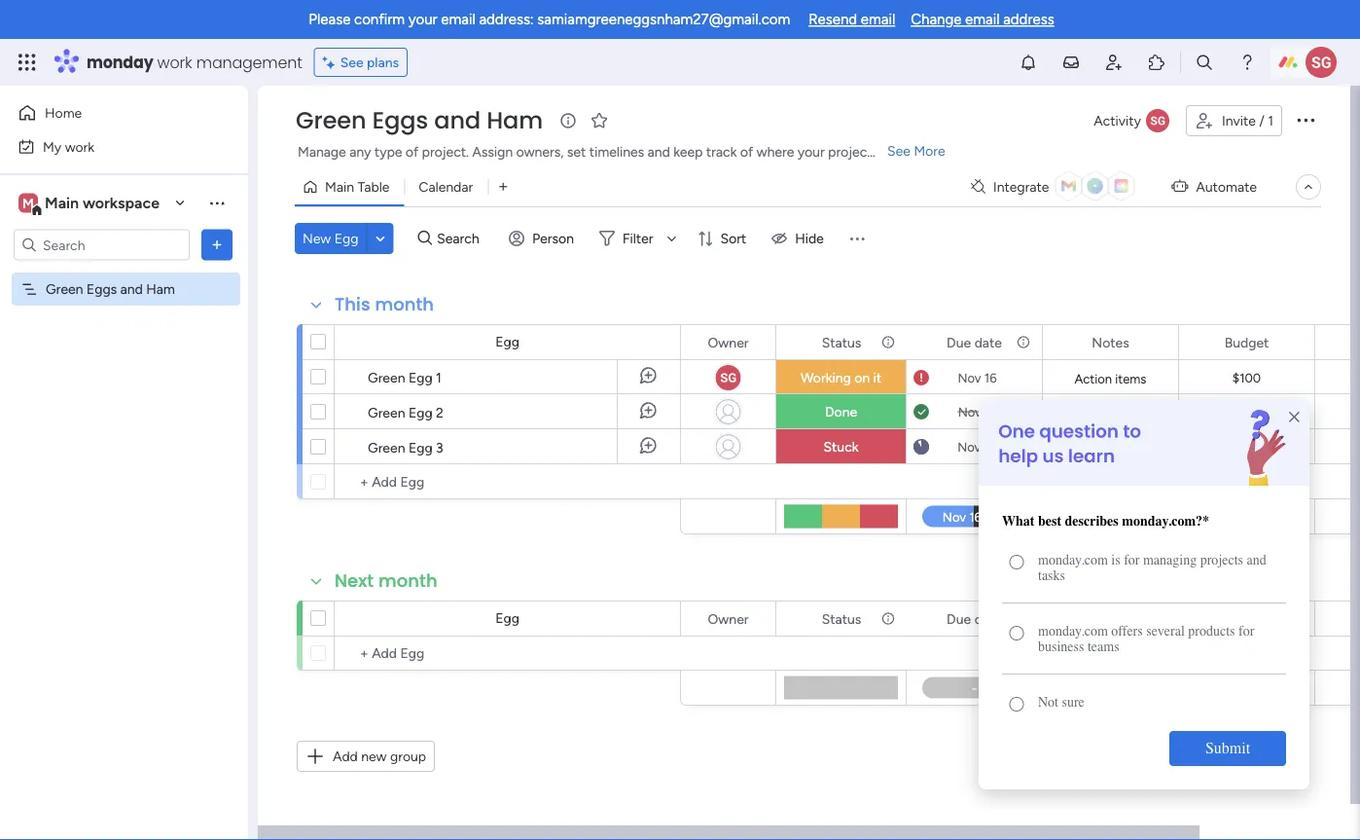 Task type: describe. For each thing, give the bounding box(es) containing it.
filter button
[[592, 223, 684, 254]]

2
[[436, 404, 444, 421]]

activity
[[1095, 112, 1142, 129]]

1 + add egg text field from the top
[[345, 470, 672, 494]]

items
[[1116, 371, 1147, 386]]

resend
[[809, 11, 858, 28]]

type
[[375, 144, 403, 160]]

my work button
[[12, 131, 209, 162]]

next month
[[335, 569, 438, 593]]

work for my
[[65, 138, 95, 155]]

18
[[985, 439, 998, 455]]

action
[[1075, 371, 1113, 386]]

any
[[350, 144, 371, 160]]

main workspace
[[45, 194, 160, 212]]

workspace
[[83, 194, 160, 212]]

meeting notes
[[1070, 405, 1152, 421]]

next
[[335, 569, 374, 593]]

options image
[[207, 235, 227, 255]]

egg for green egg 1
[[409, 369, 433, 386]]

see plans
[[340, 54, 399, 71]]

working on it
[[801, 369, 882, 386]]

Search field
[[432, 225, 491, 252]]

notes for first notes field
[[1093, 334, 1130, 350]]

project.
[[422, 144, 469, 160]]

add new group button
[[297, 741, 435, 772]]

group
[[390, 748, 426, 765]]

/
[[1260, 112, 1265, 129]]

invite
[[1223, 112, 1257, 129]]

This month field
[[330, 292, 439, 317]]

my
[[43, 138, 62, 155]]

filter
[[623, 230, 654, 247]]

manage
[[298, 144, 346, 160]]

track
[[707, 144, 737, 160]]

home button
[[12, 97, 209, 129]]

0 vertical spatial and
[[434, 104, 481, 137]]

action items
[[1075, 371, 1147, 386]]

address
[[1004, 11, 1055, 28]]

$1,000
[[1228, 405, 1267, 420]]

meeting
[[1070, 405, 1117, 421]]

date for first due date field from the top
[[975, 334, 1003, 350]]

keep
[[674, 144, 703, 160]]

green eggs and ham inside list box
[[46, 281, 175, 297]]

1 for green egg 1
[[436, 369, 442, 386]]

menu image
[[848, 229, 867, 248]]

options image
[[1295, 108, 1318, 131]]

person
[[533, 230, 574, 247]]

budget for 2nd budget field from the top of the page
[[1225, 610, 1270, 627]]

green egg 2
[[368, 404, 444, 421]]

green for other
[[368, 439, 405, 456]]

status for status field corresponding to column information image
[[822, 334, 862, 350]]

Next month field
[[330, 569, 443, 594]]

column information image for status
[[881, 611, 897, 626]]

plans
[[367, 54, 399, 71]]

done
[[825, 404, 858, 420]]

invite members image
[[1105, 53, 1124, 72]]

2 notes field from the top
[[1088, 608, 1135, 629]]

see more
[[888, 143, 946, 159]]

new egg button
[[295, 223, 366, 254]]

where
[[757, 144, 795, 160]]

resend email link
[[809, 11, 896, 28]]

2 budget field from the top
[[1220, 608, 1275, 629]]

this
[[335, 292, 371, 317]]

see more link
[[886, 141, 948, 161]]

email for resend email
[[861, 11, 896, 28]]

notes for first notes field from the bottom
[[1093, 610, 1130, 627]]

workspace options image
[[207, 193, 227, 212]]

egg for green egg 3
[[409, 439, 433, 456]]

samiamgreeneggsnham27@gmail.com
[[538, 11, 791, 28]]

calendar
[[419, 179, 473, 195]]

add to favorites image
[[590, 110, 610, 130]]

on
[[855, 369, 870, 386]]

1 due date field from the top
[[942, 331, 1008, 353]]

notes
[[1120, 405, 1152, 421]]

it
[[874, 369, 882, 386]]

ham inside list box
[[146, 281, 175, 297]]

collapse board header image
[[1302, 179, 1317, 195]]

calendar button
[[404, 171, 488, 202]]

more
[[914, 143, 946, 159]]

budget for second budget field from the bottom
[[1225, 334, 1270, 350]]

manage any type of project. assign owners, set timelines and keep track of where your project stands.
[[298, 144, 919, 160]]

nov for green egg 1
[[958, 370, 982, 386]]

owners,
[[517, 144, 564, 160]]

1 notes field from the top
[[1088, 331, 1135, 353]]

sort
[[721, 230, 747, 247]]

green eggs and ham list box
[[0, 269, 248, 569]]

this month
[[335, 292, 434, 317]]

column information image
[[881, 334, 897, 350]]

eggs inside the green eggs and ham list box
[[87, 281, 117, 297]]

2 due date from the top
[[947, 610, 1003, 627]]

Green Eggs and Ham field
[[291, 104, 548, 137]]

nov for green egg 3
[[958, 439, 982, 455]]

0 vertical spatial eggs
[[372, 104, 428, 137]]

change email address
[[911, 11, 1055, 28]]

confirm
[[354, 11, 405, 28]]

green inside the green eggs and ham list box
[[46, 281, 83, 297]]

green for $100
[[368, 369, 405, 386]]

see for see more
[[888, 143, 911, 159]]

person button
[[501, 223, 586, 254]]

$100
[[1233, 370, 1262, 386]]

inbox image
[[1062, 53, 1082, 72]]

please
[[309, 11, 351, 28]]

stuck
[[824, 439, 859, 455]]

email for change email address
[[966, 11, 1000, 28]]

workspace image
[[18, 192, 38, 214]]

monday
[[87, 51, 153, 73]]



Task type: vqa. For each thing, say whether or not it's contained in the screenshot.
bottommost Owner FIELD
yes



Task type: locate. For each thing, give the bounding box(es) containing it.
0 vertical spatial ham
[[487, 104, 543, 137]]

see left more
[[888, 143, 911, 159]]

due date
[[947, 334, 1003, 350], [947, 610, 1003, 627]]

0 horizontal spatial and
[[120, 281, 143, 297]]

0 horizontal spatial green eggs and ham
[[46, 281, 175, 297]]

0 vertical spatial nov
[[958, 370, 982, 386]]

other
[[1095, 440, 1128, 456]]

email right change
[[966, 11, 1000, 28]]

main inside workspace selection 'element'
[[45, 194, 79, 212]]

1 email from the left
[[441, 11, 476, 28]]

green down green egg 1
[[368, 404, 405, 421]]

$500
[[1232, 440, 1263, 455]]

table
[[358, 179, 390, 195]]

green eggs and ham up the "project." in the left top of the page
[[296, 104, 543, 137]]

1 vertical spatial green eggs and ham
[[46, 281, 175, 297]]

green up green egg 2
[[368, 369, 405, 386]]

your right confirm
[[409, 11, 438, 28]]

status
[[822, 334, 862, 350], [822, 610, 862, 627]]

egg inside button
[[335, 230, 359, 247]]

main for main workspace
[[45, 194, 79, 212]]

1 horizontal spatial of
[[741, 144, 754, 160]]

0 vertical spatial green eggs and ham
[[296, 104, 543, 137]]

status field for column information image
[[817, 331, 867, 353]]

nov left 17
[[959, 404, 982, 420]]

green up manage
[[296, 104, 366, 137]]

v2 search image
[[418, 228, 432, 249]]

2 due date field from the top
[[942, 608, 1008, 629]]

main table button
[[295, 171, 404, 202]]

work inside button
[[65, 138, 95, 155]]

month inside field
[[379, 569, 438, 593]]

and up the "project." in the left top of the page
[[434, 104, 481, 137]]

of right track
[[741, 144, 754, 160]]

1 horizontal spatial 1
[[1269, 112, 1274, 129]]

new
[[361, 748, 387, 765]]

month for next month
[[379, 569, 438, 593]]

2 vertical spatial nov
[[958, 439, 982, 455]]

2 budget from the top
[[1225, 610, 1270, 627]]

set
[[567, 144, 586, 160]]

green egg 3
[[368, 439, 444, 456]]

address:
[[479, 11, 534, 28]]

3
[[436, 439, 444, 456]]

activity button
[[1087, 105, 1179, 136]]

1 horizontal spatial main
[[325, 179, 354, 195]]

egg for green egg 2
[[409, 404, 433, 421]]

m
[[22, 195, 34, 211]]

search everything image
[[1195, 53, 1215, 72]]

2 vertical spatial and
[[120, 281, 143, 297]]

owner
[[708, 334, 749, 350], [708, 610, 749, 627]]

0 vertical spatial due
[[947, 334, 972, 350]]

1 up 2
[[436, 369, 442, 386]]

see
[[340, 54, 364, 71], [888, 143, 911, 159]]

green egg 1
[[368, 369, 442, 386]]

see left plans
[[340, 54, 364, 71]]

Due date field
[[942, 331, 1008, 353], [942, 608, 1008, 629]]

1 horizontal spatial work
[[157, 51, 192, 73]]

management
[[196, 51, 302, 73]]

2 owner field from the top
[[703, 608, 754, 629]]

ham down search in workspace field
[[146, 281, 175, 297]]

email right "resend"
[[861, 11, 896, 28]]

column information image
[[1016, 334, 1032, 350], [881, 611, 897, 626], [1016, 611, 1032, 626]]

1 vertical spatial status
[[822, 610, 862, 627]]

assign
[[473, 144, 513, 160]]

month inside field
[[375, 292, 434, 317]]

1 nov from the top
[[958, 370, 982, 386]]

dapulse integrations image
[[972, 180, 986, 194]]

2 + add egg text field from the top
[[345, 642, 672, 665]]

green for $1,000
[[368, 404, 405, 421]]

work for monday
[[157, 51, 192, 73]]

invite / 1
[[1223, 112, 1274, 129]]

0 vertical spatial owner field
[[703, 331, 754, 353]]

help image
[[1238, 53, 1258, 72]]

1 vertical spatial due date field
[[942, 608, 1008, 629]]

1 vertical spatial notes
[[1093, 610, 1130, 627]]

0 horizontal spatial 1
[[436, 369, 442, 386]]

2 nov from the top
[[959, 404, 982, 420]]

nov 18
[[958, 439, 998, 455]]

0 vertical spatial notes field
[[1088, 331, 1135, 353]]

see inside button
[[340, 54, 364, 71]]

2 notes from the top
[[1093, 610, 1130, 627]]

Status field
[[817, 331, 867, 353], [817, 608, 867, 629]]

of
[[406, 144, 419, 160], [741, 144, 754, 160]]

main inside button
[[325, 179, 354, 195]]

2 date from the top
[[975, 610, 1003, 627]]

notifications image
[[1019, 53, 1039, 72]]

project
[[829, 144, 873, 160]]

0 vertical spatial owner
[[708, 334, 749, 350]]

0 vertical spatial status field
[[817, 331, 867, 353]]

0 vertical spatial + add egg text field
[[345, 470, 672, 494]]

nov 16
[[958, 370, 997, 386]]

hide
[[796, 230, 824, 247]]

3 email from the left
[[966, 11, 1000, 28]]

add new group
[[333, 748, 426, 765]]

1 owner from the top
[[708, 334, 749, 350]]

due for 1st due date field from the bottom of the page
[[947, 610, 972, 627]]

arrow down image
[[661, 227, 684, 250]]

1 date from the top
[[975, 334, 1003, 350]]

main table
[[325, 179, 390, 195]]

see for see plans
[[340, 54, 364, 71]]

owner for second owner field from the top
[[708, 610, 749, 627]]

0 horizontal spatial your
[[409, 11, 438, 28]]

invite / 1 button
[[1187, 105, 1283, 136]]

0 vertical spatial due date field
[[942, 331, 1008, 353]]

1 due from the top
[[947, 334, 972, 350]]

1 vertical spatial nov
[[959, 404, 982, 420]]

see plans button
[[314, 48, 408, 77]]

green down green egg 2
[[368, 439, 405, 456]]

1 due date from the top
[[947, 334, 1003, 350]]

apps image
[[1148, 53, 1167, 72]]

green
[[296, 104, 366, 137], [46, 281, 83, 297], [368, 369, 405, 386], [368, 404, 405, 421], [368, 439, 405, 456]]

3 nov from the top
[[958, 439, 982, 455]]

monday work management
[[87, 51, 302, 73]]

autopilot image
[[1173, 174, 1189, 198]]

2 owner from the top
[[708, 610, 749, 627]]

2 status field from the top
[[817, 608, 867, 629]]

0 vertical spatial status
[[822, 334, 862, 350]]

1 vertical spatial notes field
[[1088, 608, 1135, 629]]

0 vertical spatial notes
[[1093, 334, 1130, 350]]

work right 'monday'
[[157, 51, 192, 73]]

1 status from the top
[[822, 334, 862, 350]]

add view image
[[500, 180, 508, 194]]

email left address:
[[441, 11, 476, 28]]

1 horizontal spatial your
[[798, 144, 825, 160]]

angle down image
[[376, 231, 385, 246]]

your right where
[[798, 144, 825, 160]]

1 vertical spatial budget field
[[1220, 608, 1275, 629]]

ham
[[487, 104, 543, 137], [146, 281, 175, 297]]

1 vertical spatial budget
[[1225, 610, 1270, 627]]

1 budget from the top
[[1225, 334, 1270, 350]]

please confirm your email address: samiamgreeneggsnham27@gmail.com
[[309, 11, 791, 28]]

timelines
[[590, 144, 645, 160]]

change
[[911, 11, 962, 28]]

0 horizontal spatial main
[[45, 194, 79, 212]]

0 horizontal spatial see
[[340, 54, 364, 71]]

0 vertical spatial budget
[[1225, 334, 1270, 350]]

1 vertical spatial eggs
[[87, 281, 117, 297]]

option
[[0, 272, 248, 276]]

0 horizontal spatial of
[[406, 144, 419, 160]]

sort button
[[690, 223, 759, 254]]

0 horizontal spatial work
[[65, 138, 95, 155]]

0 vertical spatial see
[[340, 54, 364, 71]]

1 owner field from the top
[[703, 331, 754, 353]]

2 of from the left
[[741, 144, 754, 160]]

1 horizontal spatial email
[[861, 11, 896, 28]]

1 vertical spatial your
[[798, 144, 825, 160]]

green down search in workspace field
[[46, 281, 83, 297]]

month for this month
[[375, 292, 434, 317]]

nov left the 18
[[958, 439, 982, 455]]

1 vertical spatial ham
[[146, 281, 175, 297]]

2 due from the top
[[947, 610, 972, 627]]

green eggs and ham
[[296, 104, 543, 137], [46, 281, 175, 297]]

1 horizontal spatial see
[[888, 143, 911, 159]]

column information image for due date
[[1016, 334, 1032, 350]]

of right type
[[406, 144, 419, 160]]

integrate
[[994, 179, 1050, 195]]

1 vertical spatial month
[[379, 569, 438, 593]]

0 horizontal spatial ham
[[146, 281, 175, 297]]

nov
[[958, 370, 982, 386], [959, 404, 982, 420], [958, 439, 982, 455]]

2 email from the left
[[861, 11, 896, 28]]

1 vertical spatial 1
[[436, 369, 442, 386]]

0 vertical spatial date
[[975, 334, 1003, 350]]

17
[[985, 404, 997, 420]]

month right next
[[379, 569, 438, 593]]

1 horizontal spatial ham
[[487, 104, 543, 137]]

+ Add Egg text field
[[345, 470, 672, 494], [345, 642, 672, 665]]

1 status field from the top
[[817, 331, 867, 353]]

hide button
[[764, 223, 836, 254]]

1 vertical spatial due
[[947, 610, 972, 627]]

1 vertical spatial owner
[[708, 610, 749, 627]]

automate
[[1197, 179, 1258, 195]]

show board description image
[[557, 111, 580, 130]]

main left table
[[325, 179, 354, 195]]

main right workspace image
[[45, 194, 79, 212]]

work right my
[[65, 138, 95, 155]]

ham up 'assign'
[[487, 104, 543, 137]]

and inside list box
[[120, 281, 143, 297]]

work
[[157, 51, 192, 73], [65, 138, 95, 155]]

main
[[325, 179, 354, 195], [45, 194, 79, 212]]

1 vertical spatial date
[[975, 610, 1003, 627]]

1 horizontal spatial eggs
[[372, 104, 428, 137]]

1
[[1269, 112, 1274, 129], [436, 369, 442, 386]]

owner for 2nd owner field from the bottom
[[708, 334, 749, 350]]

1 budget field from the top
[[1220, 331, 1275, 353]]

select product image
[[18, 53, 37, 72]]

1 vertical spatial status field
[[817, 608, 867, 629]]

2 status from the top
[[822, 610, 862, 627]]

month
[[375, 292, 434, 317], [379, 569, 438, 593]]

1 vertical spatial see
[[888, 143, 911, 159]]

1 vertical spatial due date
[[947, 610, 1003, 627]]

0 vertical spatial due date
[[947, 334, 1003, 350]]

1 notes from the top
[[1093, 334, 1130, 350]]

and down search in workspace field
[[120, 281, 143, 297]]

eggs up type
[[372, 104, 428, 137]]

1 horizontal spatial and
[[434, 104, 481, 137]]

1 vertical spatial + add egg text field
[[345, 642, 672, 665]]

eggs down search in workspace field
[[87, 281, 117, 297]]

0 vertical spatial month
[[375, 292, 434, 317]]

date for 1st due date field from the bottom of the page
[[975, 610, 1003, 627]]

1 for invite / 1
[[1269, 112, 1274, 129]]

16
[[985, 370, 997, 386]]

2 horizontal spatial and
[[648, 144, 671, 160]]

nov 17
[[959, 404, 997, 420]]

0 vertical spatial work
[[157, 51, 192, 73]]

nov left the 16
[[958, 370, 982, 386]]

green eggs and ham down search in workspace field
[[46, 281, 175, 297]]

due
[[947, 334, 972, 350], [947, 610, 972, 627]]

stands.
[[876, 144, 919, 160]]

working
[[801, 369, 852, 386]]

home
[[45, 105, 82, 121]]

2 horizontal spatial email
[[966, 11, 1000, 28]]

1 inside button
[[1269, 112, 1274, 129]]

1 vertical spatial and
[[648, 144, 671, 160]]

Budget field
[[1220, 331, 1275, 353], [1220, 608, 1275, 629]]

add
[[333, 748, 358, 765]]

0 vertical spatial budget field
[[1220, 331, 1275, 353]]

Owner field
[[703, 331, 754, 353], [703, 608, 754, 629]]

1 vertical spatial owner field
[[703, 608, 754, 629]]

due for first due date field from the top
[[947, 334, 972, 350]]

1 horizontal spatial green eggs and ham
[[296, 104, 543, 137]]

1 right /
[[1269, 112, 1274, 129]]

new egg
[[303, 230, 359, 247]]

sam green image
[[1306, 47, 1338, 78]]

0 vertical spatial 1
[[1269, 112, 1274, 129]]

1 vertical spatial work
[[65, 138, 95, 155]]

egg for new egg
[[335, 230, 359, 247]]

Notes field
[[1088, 331, 1135, 353], [1088, 608, 1135, 629]]

resend email
[[809, 11, 896, 28]]

notes
[[1093, 334, 1130, 350], [1093, 610, 1130, 627]]

new
[[303, 230, 331, 247]]

Search in workspace field
[[41, 234, 163, 256]]

v2 done deadline image
[[914, 403, 930, 421]]

0 vertical spatial your
[[409, 11, 438, 28]]

and left keep
[[648, 144, 671, 160]]

v2 overdue deadline image
[[914, 368, 930, 387]]

status field for column information icon related to status
[[817, 608, 867, 629]]

my work
[[43, 138, 95, 155]]

workspace selection element
[[18, 191, 163, 217]]

1 of from the left
[[406, 144, 419, 160]]

main for main table
[[325, 179, 354, 195]]

status for column information icon related to status's status field
[[822, 610, 862, 627]]

0 horizontal spatial eggs
[[87, 281, 117, 297]]

0 horizontal spatial email
[[441, 11, 476, 28]]

month right this
[[375, 292, 434, 317]]



